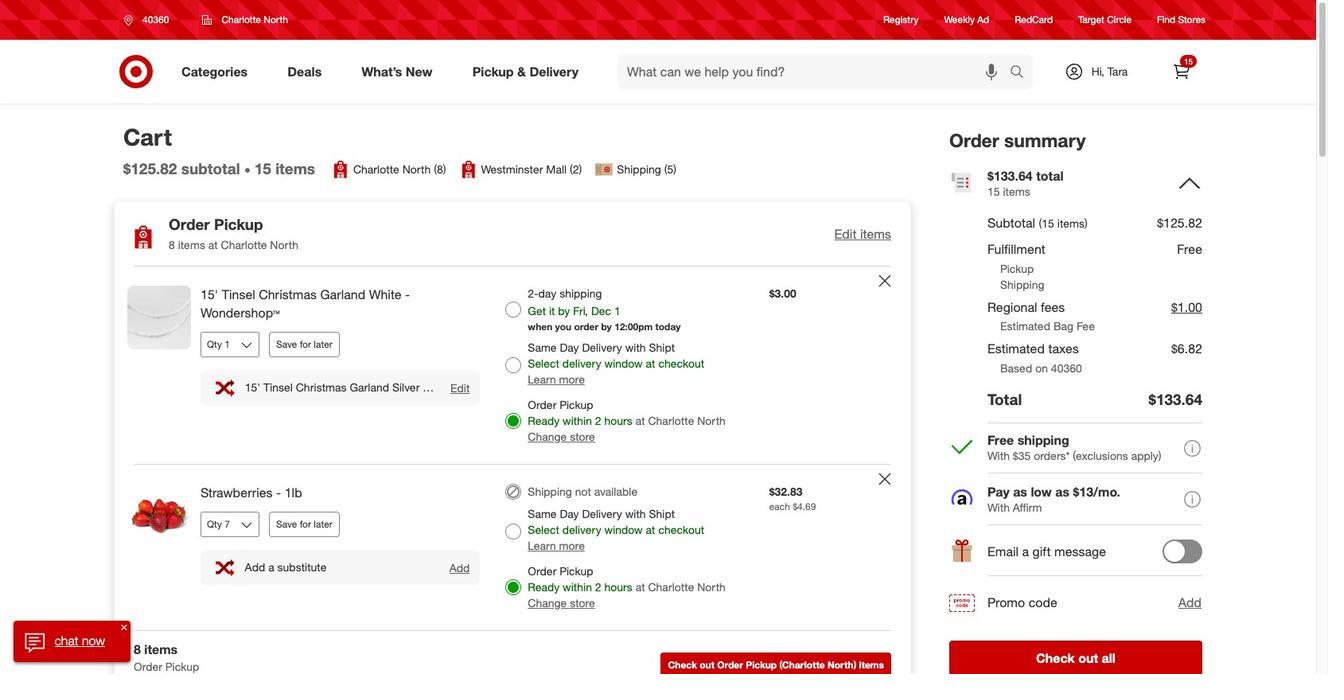 Task type: vqa. For each thing, say whether or not it's contained in the screenshot.
15' Tinsel Christmas Garland White - Wondershop™ learn
yes



Task type: locate. For each thing, give the bounding box(es) containing it.
a
[[1023, 544, 1030, 560], [268, 561, 274, 574]]

for for christmas
[[300, 338, 311, 350]]

2 within from the top
[[563, 580, 592, 594]]

2 select from the top
[[528, 523, 560, 537]]

order
[[950, 129, 1000, 151], [169, 215, 210, 234], [528, 398, 557, 412], [528, 564, 557, 578], [718, 659, 744, 671], [134, 660, 162, 673]]

hi, tara
[[1092, 64, 1128, 78]]

40360 inside "dropdown button"
[[143, 14, 169, 25]]

shipping up regional fees
[[1001, 278, 1045, 291]]

2 cart item ready to fulfill group from the top
[[115, 465, 911, 631]]

2 later from the top
[[314, 518, 333, 530]]

with down the available
[[626, 507, 646, 521]]

1 horizontal spatial out
[[1079, 651, 1099, 667]]

(5)
[[665, 163, 677, 176]]

1 vertical spatial 2
[[595, 580, 602, 594]]

$6.82
[[1172, 341, 1203, 357]]

15' tinsel christmas garland white - wondershop™
[[201, 287, 410, 321]]

0 vertical spatial later
[[314, 338, 333, 350]]

0 vertical spatial $125.82
[[123, 159, 177, 178]]

0 vertical spatial shipt
[[649, 341, 675, 354]]

learn more button for 15' tinsel christmas garland white - wondershop™
[[528, 372, 585, 388]]

chat now
[[55, 633, 105, 649]]

1 horizontal spatial $125.82
[[1158, 215, 1203, 231]]

for down 1lb
[[300, 518, 311, 530]]

for down 15' tinsel christmas garland white - wondershop™
[[300, 338, 311, 350]]

out for order summary
[[1079, 651, 1099, 667]]

1 horizontal spatial tinsel
[[264, 381, 293, 394]]

check for 8
[[668, 659, 697, 671]]

0 horizontal spatial check
[[668, 659, 697, 671]]

a left gift
[[1023, 544, 1030, 560]]

$3.00
[[770, 287, 797, 300]]

charlotte inside order pickup 8 items at charlotte north
[[221, 238, 267, 252]]

free for free
[[1178, 241, 1203, 257]]

shipping up orders*
[[1018, 433, 1070, 449]]

chat now dialog
[[13, 621, 131, 662]]

subtotal
[[181, 159, 240, 178]]

with down 12:00pm at the left
[[626, 341, 646, 354]]

1 vertical spatial 15'
[[245, 381, 261, 394]]

1 vertical spatial shipping
[[1018, 433, 1070, 449]]

change for strawberries - 1lb
[[528, 596, 567, 610]]

at inside order pickup 8 items at charlotte north
[[208, 238, 218, 252]]

0 vertical spatial wondershop™
[[201, 305, 280, 321]]

0 vertical spatial same day delivery with shipt select delivery window at checkout learn more
[[528, 341, 705, 386]]

wondershop™ inside 15' tinsel christmas garland white - wondershop™
[[201, 305, 280, 321]]

1 vertical spatial save for later
[[276, 518, 333, 530]]

15' inside 15' tinsel christmas garland white - wondershop™
[[201, 287, 218, 303]]

0 vertical spatial window
[[605, 357, 643, 370]]

1 vertical spatial delivery
[[582, 341, 622, 354]]

8 inside order pickup 8 items at charlotte north
[[169, 238, 175, 252]]

edit inside button
[[451, 381, 470, 395]]

same day delivery with shipt select delivery window at checkout learn more for strawberries - 1lb
[[528, 507, 705, 553]]

day for 15' tinsel christmas garland white - wondershop™
[[560, 341, 579, 354]]

delivery
[[530, 63, 579, 79], [582, 341, 622, 354], [582, 507, 622, 521]]

same down 'when'
[[528, 341, 557, 354]]

2 ready from the top
[[528, 580, 560, 594]]

1 day from the top
[[560, 341, 579, 354]]

$125.82
[[123, 159, 177, 178], [1158, 215, 1203, 231]]

north inside order pickup 8 items at charlotte north
[[270, 238, 299, 252]]

change store button
[[528, 429, 595, 445], [528, 595, 595, 611]]

garland left white
[[320, 287, 366, 303]]

1 horizontal spatial free
[[1178, 241, 1203, 257]]

pickup inside order pickup 8 items at charlotte north
[[214, 215, 263, 234]]

day for strawberries - 1lb
[[560, 507, 579, 521]]

1 store from the top
[[570, 430, 595, 443]]

a left substitute
[[268, 561, 274, 574]]

registry
[[884, 14, 919, 26]]

1 shipt from the top
[[649, 341, 675, 354]]

as up affirm
[[1014, 484, 1028, 500]]

1 store pickup radio from the top
[[506, 413, 522, 429]]

2 same from the top
[[528, 507, 557, 521]]

get
[[528, 304, 546, 318]]

0 vertical spatial tinsel
[[222, 287, 255, 303]]

edit inside edit items dropdown button
[[835, 226, 857, 242]]

garland inside 15' tinsel christmas garland white - wondershop™
[[320, 287, 366, 303]]

email
[[988, 544, 1019, 560]]

1 vertical spatial for
[[300, 518, 311, 530]]

charlotte north (8)
[[353, 163, 446, 176]]

2-
[[528, 287, 539, 300]]

0 vertical spatial edit
[[835, 226, 857, 242]]

1 change from the top
[[528, 430, 567, 443]]

pickup inside button
[[746, 659, 777, 671]]

charlotte inside dropdown button
[[222, 14, 261, 25]]

8 up the 15&#39; tinsel christmas garland white - wondershop&#8482; image
[[169, 238, 175, 252]]

1 horizontal spatial wondershop™
[[430, 381, 500, 394]]

2 change from the top
[[528, 596, 567, 610]]

1 hours from the top
[[605, 414, 633, 428]]

pickup
[[473, 63, 514, 79], [214, 215, 263, 234], [1001, 262, 1035, 275], [560, 398, 594, 412], [560, 564, 594, 578], [746, 659, 777, 671], [165, 660, 199, 673]]

1 checkout from the top
[[659, 357, 705, 370]]

2 with from the top
[[988, 501, 1010, 515]]

delivery down order at the left
[[582, 341, 622, 354]]

0 vertical spatial same
[[528, 341, 557, 354]]

change store button for 15' tinsel christmas garland white - wondershop™
[[528, 429, 595, 445]]

0 vertical spatial with
[[626, 341, 646, 354]]

0 vertical spatial -
[[405, 287, 410, 303]]

on
[[1036, 362, 1049, 375]]

0 horizontal spatial 15
[[255, 159, 271, 178]]

day
[[560, 341, 579, 354], [560, 507, 579, 521]]

1 horizontal spatial shipping
[[617, 163, 662, 176]]

shipping for shipping (5)
[[617, 163, 662, 176]]

save for later
[[276, 338, 333, 350], [276, 518, 333, 530]]

0 vertical spatial ready
[[528, 414, 560, 428]]

1 learn more button from the top
[[528, 372, 585, 388]]

$13/mo.
[[1074, 484, 1121, 500]]

1 vertical spatial hours
[[605, 580, 633, 594]]

0 vertical spatial save
[[276, 338, 297, 350]]

learn more button down you
[[528, 372, 585, 388]]

a for gift
[[1023, 544, 1030, 560]]

2 same day delivery with shipt select delivery window at checkout learn more from the top
[[528, 507, 705, 553]]

0 horizontal spatial by
[[558, 304, 570, 318]]

same day delivery with shipt select delivery window at checkout learn more down 12:00pm at the left
[[528, 341, 705, 386]]

2 vertical spatial -
[[276, 485, 281, 501]]

- left 1lb
[[276, 485, 281, 501]]

1 vertical spatial with
[[988, 501, 1010, 515]]

1 vertical spatial shipping
[[1001, 278, 1045, 291]]

out for 8
[[700, 659, 715, 671]]

1 horizontal spatial by
[[601, 321, 612, 333]]

2 delivery from the top
[[563, 523, 602, 537]]

1 vertical spatial store pickup radio
[[506, 580, 522, 595]]

0 vertical spatial 8
[[169, 238, 175, 252]]

strawberries - 1lb link
[[201, 484, 480, 502]]

1 vertical spatial change store button
[[528, 595, 595, 611]]

2 day from the top
[[560, 507, 579, 521]]

2 for strawberries - 1lb
[[595, 580, 602, 594]]

same day delivery with shipt select delivery window at checkout learn more for 15' tinsel christmas garland white - wondershop™
[[528, 341, 705, 386]]

1 later from the top
[[314, 338, 333, 350]]

1 with from the top
[[626, 341, 646, 354]]

affirm image
[[950, 488, 975, 513], [952, 490, 973, 505]]

ready
[[528, 414, 560, 428], [528, 580, 560, 594]]

0 vertical spatial save for later button
[[269, 332, 340, 357]]

shipping up fri,
[[560, 287, 602, 300]]

1 vertical spatial save
[[276, 518, 297, 530]]

delivery for strawberries - 1lb
[[582, 507, 622, 521]]

2 learn from the top
[[528, 539, 556, 553]]

1 save from the top
[[276, 338, 297, 350]]

1 window from the top
[[605, 357, 643, 370]]

- right the silver
[[423, 381, 427, 394]]

1 with from the top
[[988, 449, 1010, 463]]

0 horizontal spatial free
[[988, 433, 1015, 449]]

deals link
[[274, 54, 342, 89]]

strawberries - 1lb
[[201, 485, 302, 501]]

- inside 15' tinsel christmas garland white - wondershop™
[[405, 287, 410, 303]]

shipping for shipping not available
[[528, 485, 572, 498]]

shipping inside cart item ready to fulfill "group"
[[528, 485, 572, 498]]

0 vertical spatial day
[[560, 341, 579, 354]]

(15
[[1039, 217, 1055, 230]]

Store pickup radio
[[506, 413, 522, 429], [506, 580, 522, 595]]

estimated taxes
[[988, 341, 1080, 357]]

15'
[[201, 287, 218, 303], [245, 381, 261, 394]]

1 vertical spatial christmas
[[296, 381, 347, 394]]

1 horizontal spatial check
[[1037, 651, 1075, 667]]

change store button for strawberries - 1lb
[[528, 595, 595, 611]]

add a substitute
[[245, 561, 327, 574]]

0 vertical spatial select
[[528, 357, 560, 370]]

christmas inside 15' tinsel christmas garland white - wondershop™
[[259, 287, 317, 303]]

(2)
[[570, 163, 582, 176]]

learn down shipping not available
[[528, 539, 556, 553]]

15&#39; tinsel christmas garland white - wondershop&#8482; image
[[127, 286, 191, 350]]

weekly ad link
[[945, 13, 990, 27]]

1 vertical spatial same day delivery with shipt select delivery window at checkout learn more
[[528, 507, 705, 553]]

save for later button down 1lb
[[269, 512, 340, 537]]

- right white
[[405, 287, 410, 303]]

select down 'when'
[[528, 357, 560, 370]]

checkout for 15' tinsel christmas garland white - wondershop™
[[659, 357, 705, 370]]

8 items order pickup
[[134, 642, 199, 673]]

1 cart item ready to fulfill group from the top
[[115, 267, 911, 464]]

0 horizontal spatial shipping
[[528, 485, 572, 498]]

delivery down shipping not available
[[563, 523, 602, 537]]

learn more button for strawberries - 1lb
[[528, 538, 585, 554]]

search button
[[1003, 54, 1041, 92]]

north inside charlotte north dropdown button
[[264, 14, 288, 25]]

1 ready from the top
[[528, 414, 560, 428]]

hours
[[605, 414, 633, 428], [605, 580, 633, 594]]

estimated down regional fees
[[1001, 320, 1051, 333]]

0 horizontal spatial a
[[268, 561, 274, 574]]

cart item ready to fulfill group
[[115, 267, 911, 464], [115, 465, 911, 631]]

2 order pickup ready within 2 hours at charlotte north change store from the top
[[528, 564, 726, 610]]

1 as from the left
[[1014, 484, 1028, 500]]

8 right now
[[134, 642, 141, 658]]

(8)
[[434, 163, 446, 176]]

shipt for 15' tinsel christmas garland white - wondershop™
[[649, 341, 675, 354]]

edit for edit
[[451, 381, 470, 395]]

tinsel inside 15' tinsel christmas garland white - wondershop™
[[222, 287, 255, 303]]

$125.82 for $125.82
[[1158, 215, 1203, 231]]

0 vertical spatial 2
[[595, 414, 602, 428]]

save for later down 1lb
[[276, 518, 333, 530]]

1 vertical spatial 15
[[255, 159, 271, 178]]

1 vertical spatial $133.64
[[1149, 390, 1203, 409]]

0 vertical spatial store pickup radio
[[506, 413, 522, 429]]

estimated for estimated bag fee
[[1001, 320, 1051, 333]]

free up the $35
[[988, 433, 1015, 449]]

1 delivery from the top
[[563, 357, 602, 370]]

same day delivery with shipt select delivery window at checkout learn more down the available
[[528, 507, 705, 553]]

15 right subtotal at the top left
[[255, 159, 271, 178]]

later for 1lb
[[314, 518, 333, 530]]

0 horizontal spatial wondershop™
[[201, 305, 280, 321]]

15 items
[[255, 159, 315, 178]]

shipping not available
[[528, 485, 638, 498]]

save down 15' tinsel christmas garland white - wondershop™
[[276, 338, 297, 350]]

0 vertical spatial delivery
[[530, 63, 579, 79]]

more for strawberries - 1lb
[[559, 539, 585, 553]]

0 horizontal spatial tinsel
[[222, 287, 255, 303]]

checkout
[[659, 357, 705, 370], [659, 523, 705, 537]]

0 horizontal spatial as
[[1014, 484, 1028, 500]]

later down 15' tinsel christmas garland white - wondershop™ link on the left
[[314, 338, 333, 350]]

items
[[276, 159, 315, 178], [1004, 185, 1031, 198], [861, 226, 892, 242], [178, 238, 205, 252], [144, 642, 178, 658], [860, 659, 885, 671]]

0 vertical spatial delivery
[[563, 357, 602, 370]]

- for white
[[405, 287, 410, 303]]

later down strawberries - 1lb link
[[314, 518, 333, 530]]

learn down 'when'
[[528, 373, 556, 386]]

1 horizontal spatial a
[[1023, 544, 1030, 560]]

same
[[528, 341, 557, 354], [528, 507, 557, 521]]

1 vertical spatial store
[[570, 596, 595, 610]]

1 same from the top
[[528, 341, 557, 354]]

12:00pm
[[615, 321, 653, 333]]

order inside order pickup 8 items at charlotte north
[[169, 215, 210, 234]]

2 window from the top
[[605, 523, 643, 537]]

1 vertical spatial 8
[[134, 642, 141, 658]]

(exclusions
[[1074, 449, 1129, 463]]

garland
[[320, 287, 366, 303], [350, 381, 389, 394]]

1 change store button from the top
[[528, 429, 595, 445]]

check for order summary
[[1037, 651, 1075, 667]]

2 with from the top
[[626, 507, 646, 521]]

garland left the silver
[[350, 381, 389, 394]]

delivery for 15' tinsel christmas garland white - wondershop™
[[563, 357, 602, 370]]

apply)
[[1132, 449, 1162, 463]]

1 order pickup ready within 2 hours at charlotte north change store from the top
[[528, 398, 726, 443]]

store for 15' tinsel christmas garland white - wondershop™
[[570, 430, 595, 443]]

store pickup radio for strawberries - 1lb
[[506, 580, 522, 595]]

save for 1lb
[[276, 518, 297, 530]]

1 within from the top
[[563, 414, 592, 428]]

2 save for later from the top
[[276, 518, 333, 530]]

list
[[331, 160, 677, 179]]

2 store from the top
[[570, 596, 595, 610]]

window down 12:00pm at the left
[[605, 357, 643, 370]]

1 2 from the top
[[595, 414, 602, 428]]

same for 15' tinsel christmas garland white - wondershop™
[[528, 341, 557, 354]]

$133.64 down order summary
[[988, 168, 1033, 184]]

delivery right &
[[530, 63, 579, 79]]

0 vertical spatial free
[[1178, 241, 1203, 257]]

2 store pickup radio from the top
[[506, 580, 522, 595]]

2 change store button from the top
[[528, 595, 595, 611]]

dec
[[591, 304, 612, 318]]

0 vertical spatial with
[[988, 449, 1010, 463]]

1 select from the top
[[528, 357, 560, 370]]

1 horizontal spatial shipping
[[1018, 433, 1070, 449]]

2 horizontal spatial shipping
[[1001, 278, 1045, 291]]

1 vertical spatial add button
[[1178, 593, 1203, 613]]

learn for 15' tinsel christmas garland white - wondershop™
[[528, 373, 556, 386]]

same day delivery with shipt select delivery window at checkout learn more
[[528, 341, 705, 386], [528, 507, 705, 553]]

None radio
[[506, 302, 522, 318], [506, 358, 522, 373], [506, 484, 522, 500], [506, 524, 522, 540], [506, 302, 522, 318], [506, 358, 522, 373], [506, 484, 522, 500], [506, 524, 522, 540]]

1 more from the top
[[559, 373, 585, 386]]

1 vertical spatial learn
[[528, 539, 556, 553]]

2 save from the top
[[276, 518, 297, 530]]

window
[[605, 357, 643, 370], [605, 523, 643, 537]]

save for later down 15' tinsel christmas garland white - wondershop™
[[276, 338, 333, 350]]

promo code
[[988, 595, 1058, 611]]

delivery down order at the left
[[563, 357, 602, 370]]

ready for 15' tinsel christmas garland white - wondershop™
[[528, 414, 560, 428]]

when
[[528, 321, 553, 333]]

as right low
[[1056, 484, 1070, 500]]

2 checkout from the top
[[659, 523, 705, 537]]

free inside free shipping with $35 orders* (exclusions apply)
[[988, 433, 1015, 449]]

learn for strawberries - 1lb
[[528, 539, 556, 553]]

1 vertical spatial save for later button
[[269, 512, 340, 537]]

what's new link
[[348, 54, 453, 89]]

save for later button for christmas
[[269, 332, 340, 357]]

1 vertical spatial within
[[563, 580, 592, 594]]

shipping left not
[[528, 485, 572, 498]]

items inside 8 items order pickup
[[144, 642, 178, 658]]

with for 15' tinsel christmas garland white - wondershop™
[[626, 341, 646, 354]]

0 horizontal spatial add button
[[449, 560, 471, 575]]

out
[[1079, 651, 1099, 667], [700, 659, 715, 671]]

0 vertical spatial hours
[[605, 414, 633, 428]]

1 save for later button from the top
[[269, 332, 340, 357]]

2 learn more button from the top
[[528, 538, 585, 554]]

select
[[528, 357, 560, 370], [528, 523, 560, 537]]

learn more button down shipping not available
[[528, 538, 585, 554]]

2 for from the top
[[300, 518, 311, 530]]

shipt
[[649, 341, 675, 354], [649, 507, 675, 521]]

0 vertical spatial change store button
[[528, 429, 595, 445]]

select for 15' tinsel christmas garland white - wondershop™
[[528, 357, 560, 370]]

15' for 15' tinsel christmas garland white - wondershop™
[[201, 287, 218, 303]]

1 vertical spatial order pickup ready within 2 hours at charlotte north change store
[[528, 564, 726, 610]]

shipping inside list
[[617, 163, 662, 176]]

2 vertical spatial shipping
[[528, 485, 572, 498]]

save down 1lb
[[276, 518, 297, 530]]

delivery for strawberries - 1lb
[[563, 523, 602, 537]]

mall
[[546, 163, 567, 176]]

1 vertical spatial cart item ready to fulfill group
[[115, 465, 911, 631]]

delivery down the available
[[582, 507, 622, 521]]

target circle
[[1079, 14, 1132, 26]]

save for later button down 15' tinsel christmas garland white - wondershop™
[[269, 332, 340, 357]]

1 horizontal spatial 15
[[988, 185, 1000, 198]]

code
[[1029, 595, 1058, 611]]

wondershop™ for 15' tinsel christmas garland silver - wondershop™
[[430, 381, 500, 394]]

north
[[264, 14, 288, 25], [403, 163, 431, 176], [270, 238, 299, 252], [698, 414, 726, 428], [698, 580, 726, 594]]

1 horizontal spatial edit
[[835, 226, 857, 242]]

select for strawberries - 1lb
[[528, 523, 560, 537]]

0 vertical spatial cart item ready to fulfill group
[[115, 267, 911, 464]]

1 for from the top
[[300, 338, 311, 350]]

1 vertical spatial with
[[626, 507, 646, 521]]

with down pay
[[988, 501, 1010, 515]]

more down shipping not available
[[559, 539, 585, 553]]

westminster mall (2)
[[481, 163, 582, 176]]

store
[[570, 430, 595, 443], [570, 596, 595, 610]]

15 up subtotal at right top
[[988, 185, 1000, 198]]

shipping
[[617, 163, 662, 176], [1001, 278, 1045, 291], [528, 485, 572, 498]]

2 horizontal spatial add
[[1179, 595, 1202, 611]]

0 vertical spatial a
[[1023, 544, 1030, 560]]

15 down stores
[[1185, 57, 1193, 66]]

more down you
[[559, 373, 585, 386]]

pickup inside pickup shipping
[[1001, 262, 1035, 275]]

1
[[615, 304, 621, 318]]

1 vertical spatial later
[[314, 518, 333, 530]]

store for strawberries - 1lb
[[570, 596, 595, 610]]

1 vertical spatial free
[[988, 433, 1015, 449]]

cart item ready to fulfill group containing strawberries - 1lb
[[115, 465, 911, 631]]

free
[[1178, 241, 1203, 257], [988, 433, 1015, 449]]

1 vertical spatial estimated
[[988, 341, 1045, 357]]

within
[[563, 414, 592, 428], [563, 580, 592, 594]]

ad
[[978, 14, 990, 26]]

change
[[528, 430, 567, 443], [528, 596, 567, 610]]

40360 button
[[114, 6, 186, 34]]

2 2 from the top
[[595, 580, 602, 594]]

2 more from the top
[[559, 539, 585, 553]]

✕ button
[[118, 621, 131, 634]]

15 inside $133.64 total 15 items
[[988, 185, 1000, 198]]

by right it
[[558, 304, 570, 318]]

1 vertical spatial shipt
[[649, 507, 675, 521]]

with
[[988, 449, 1010, 463], [988, 501, 1010, 515]]

available
[[595, 485, 638, 498]]

2 save for later button from the top
[[269, 512, 340, 537]]

0 vertical spatial 15
[[1185, 57, 1193, 66]]

shipping left (5)
[[617, 163, 662, 176]]

at
[[208, 238, 218, 252], [646, 357, 656, 370], [636, 414, 645, 428], [646, 523, 656, 537], [636, 580, 645, 594]]

edit for edit items
[[835, 226, 857, 242]]

learn
[[528, 373, 556, 386], [528, 539, 556, 553]]

day down you
[[560, 341, 579, 354]]

2 for 15' tinsel christmas garland white - wondershop™
[[595, 414, 602, 428]]

estimated up 'based'
[[988, 341, 1045, 357]]

window down the available
[[605, 523, 643, 537]]

hours for strawberries - 1lb
[[605, 580, 633, 594]]

$133.64 down $6.82
[[1149, 390, 1203, 409]]

chat now button
[[13, 621, 131, 662]]

same down shipping not available
[[528, 507, 557, 521]]

1 same day delivery with shipt select delivery window at checkout learn more from the top
[[528, 341, 705, 386]]

day down shipping not available
[[560, 507, 579, 521]]

8 inside 8 items order pickup
[[134, 642, 141, 658]]

1 vertical spatial change
[[528, 596, 567, 610]]

with left the $35
[[988, 449, 1010, 463]]

1 vertical spatial day
[[560, 507, 579, 521]]

circle
[[1108, 14, 1132, 26]]

window for 15' tinsel christmas garland white - wondershop™
[[605, 357, 643, 370]]

ready for strawberries - 1lb
[[528, 580, 560, 594]]

2 shipt from the top
[[649, 507, 675, 521]]

1 vertical spatial edit
[[451, 381, 470, 395]]

message
[[1055, 544, 1107, 560]]

stores
[[1179, 14, 1206, 26]]

0 vertical spatial learn
[[528, 373, 556, 386]]

free up the $1.00
[[1178, 241, 1203, 257]]

$133.64 inside $133.64 total 15 items
[[988, 168, 1033, 184]]

1 vertical spatial $125.82
[[1158, 215, 1203, 231]]

1 vertical spatial wondershop™
[[430, 381, 500, 394]]

1 vertical spatial a
[[268, 561, 274, 574]]

0 vertical spatial change
[[528, 430, 567, 443]]

1 learn from the top
[[528, 373, 556, 386]]

by down dec
[[601, 321, 612, 333]]

1 save for later from the top
[[276, 338, 333, 350]]

0 horizontal spatial $133.64
[[988, 168, 1033, 184]]

15 for 15
[[1185, 57, 1193, 66]]

select down shipping not available
[[528, 523, 560, 537]]

0 vertical spatial shipping
[[560, 287, 602, 300]]

0 vertical spatial christmas
[[259, 287, 317, 303]]

find stores
[[1158, 14, 1206, 26]]

1 horizontal spatial 40360
[[1052, 362, 1083, 375]]

charlotte
[[222, 14, 261, 25], [353, 163, 399, 176], [221, 238, 267, 252], [648, 414, 695, 428], [648, 580, 695, 594]]

2 hours from the top
[[605, 580, 633, 594]]

estimated
[[1001, 320, 1051, 333], [988, 341, 1045, 357]]



Task type: describe. For each thing, give the bounding box(es) containing it.
$32.83
[[770, 485, 803, 498]]

total
[[1037, 168, 1064, 184]]

check out all button
[[950, 641, 1203, 674]]

what's new
[[362, 63, 433, 79]]

15 link
[[1165, 54, 1200, 89]]

tinsel for 15' tinsel christmas garland silver - wondershop™
[[264, 381, 293, 394]]

new
[[406, 63, 433, 79]]

15' tinsel christmas garland silver - wondershop™
[[245, 381, 500, 394]]

window for strawberries - 1lb
[[605, 523, 643, 537]]

based on 40360
[[1001, 362, 1083, 375]]

save for christmas
[[276, 338, 297, 350]]

same for strawberries - 1lb
[[528, 507, 557, 521]]

weekly
[[945, 14, 975, 26]]

find stores link
[[1158, 13, 1206, 27]]

based
[[1001, 362, 1033, 375]]

estimated for estimated taxes
[[988, 341, 1045, 357]]

items inside $133.64 total 15 items
[[1004, 185, 1031, 198]]

$133.64 for $133.64 total 15 items
[[988, 168, 1033, 184]]

1 vertical spatial 40360
[[1052, 362, 1083, 375]]

registry link
[[884, 13, 919, 27]]

items inside dropdown button
[[861, 226, 892, 242]]

search
[[1003, 65, 1041, 81]]

15' tinsel christmas garland white - wondershop™ link
[[201, 286, 480, 322]]

order pickup ready within 2 hours at charlotte north change store for strawberries - 1lb
[[528, 564, 726, 610]]

shipping inside 2-day shipping get it by fri, dec 1 when you order by 12:00pm today
[[560, 287, 602, 300]]

$1.00 button
[[1172, 296, 1203, 319]]

What can we help you find? suggestions appear below search field
[[618, 54, 1014, 89]]

it
[[549, 304, 555, 318]]

1 horizontal spatial add
[[450, 561, 470, 575]]

target circle link
[[1079, 13, 1132, 27]]

not
[[575, 485, 592, 498]]

pickup shipping
[[1001, 262, 1045, 291]]

15' for 15' tinsel christmas garland silver - wondershop™
[[245, 381, 261, 394]]

regional
[[988, 299, 1038, 315]]

promo
[[988, 595, 1026, 611]]

low
[[1031, 484, 1052, 500]]

north inside list
[[403, 163, 431, 176]]

1 horizontal spatial add button
[[1178, 593, 1203, 613]]

shipt for strawberries - 1lb
[[649, 507, 675, 521]]

charlotte north button
[[192, 6, 298, 34]]

christmas for silver
[[296, 381, 347, 394]]

charlotte north
[[222, 14, 288, 25]]

cart
[[123, 123, 172, 151]]

1 vertical spatial by
[[601, 321, 612, 333]]

shipping inside free shipping with $35 orders* (exclusions apply)
[[1018, 433, 1070, 449]]

check out order pickup (charlotte north) items button
[[661, 653, 892, 674]]

each
[[770, 501, 790, 513]]

subtotal (15 items)
[[988, 215, 1088, 231]]

later for christmas
[[314, 338, 333, 350]]

subtotal
[[988, 215, 1036, 231]]

order inside button
[[718, 659, 744, 671]]

categories link
[[168, 54, 268, 89]]

0 horizontal spatial add
[[245, 561, 265, 574]]

save for later for christmas
[[276, 338, 333, 350]]

pickup & delivery link
[[459, 54, 599, 89]]

within for 15' tinsel christmas garland white - wondershop™
[[563, 414, 592, 428]]

order inside 8 items order pickup
[[134, 660, 162, 673]]

what's
[[362, 63, 402, 79]]

tara
[[1108, 64, 1128, 78]]

target
[[1079, 14, 1105, 26]]

hi,
[[1092, 64, 1105, 78]]

2-day shipping get it by fri, dec 1 when you order by 12:00pm today
[[528, 287, 681, 333]]

- for silver
[[423, 381, 427, 394]]

hours for 15' tinsel christmas garland white - wondershop™
[[605, 414, 633, 428]]

with inside free shipping with $35 orders* (exclusions apply)
[[988, 449, 1010, 463]]

order pickup 8 items at charlotte north
[[169, 215, 299, 252]]

delivery inside pickup & delivery link
[[530, 63, 579, 79]]

$32.83 each $4.69
[[770, 485, 816, 513]]

regional fees
[[988, 299, 1066, 315]]

garland for white
[[320, 287, 366, 303]]

more for 15' tinsel christmas garland white - wondershop™
[[559, 373, 585, 386]]

order pickup ready within 2 hours at charlotte north change store for 15' tinsel christmas garland white - wondershop™
[[528, 398, 726, 443]]

garland for silver
[[350, 381, 389, 394]]

&
[[518, 63, 526, 79]]

for for 1lb
[[300, 518, 311, 530]]

pickup inside 8 items order pickup
[[165, 660, 199, 673]]

2 as from the left
[[1056, 484, 1070, 500]]

delivery for 15' tinsel christmas garland white - wondershop™
[[582, 341, 622, 354]]

items inside button
[[860, 659, 885, 671]]

0 horizontal spatial -
[[276, 485, 281, 501]]

15 for 15 items
[[255, 159, 271, 178]]

gift
[[1033, 544, 1051, 560]]

white
[[369, 287, 402, 303]]

charlotte inside list
[[353, 163, 399, 176]]

within for strawberries - 1lb
[[563, 580, 592, 594]]

0 vertical spatial add button
[[449, 560, 471, 575]]

summary
[[1005, 129, 1086, 151]]

order summary
[[950, 129, 1086, 151]]

$125.82 for $125.82 subtotal
[[123, 159, 177, 178]]

wondershop™ for 15' tinsel christmas garland white - wondershop™
[[201, 305, 280, 321]]

fees
[[1041, 299, 1066, 315]]

(charlotte
[[780, 659, 825, 671]]

strawberries - 1lb image
[[127, 484, 191, 548]]

items inside order pickup 8 items at charlotte north
[[178, 238, 205, 252]]

tinsel for 15' tinsel christmas garland white - wondershop™
[[222, 287, 255, 303]]

edit button
[[450, 380, 471, 395]]

with for strawberries - 1lb
[[626, 507, 646, 521]]

redcard link
[[1015, 13, 1053, 27]]

edit items button
[[835, 225, 892, 243]]

$133.64 for $133.64
[[1149, 390, 1203, 409]]

day
[[539, 287, 557, 300]]

bag
[[1054, 320, 1074, 333]]

email a gift message
[[988, 544, 1107, 560]]

deals
[[288, 63, 322, 79]]

save for later for 1lb
[[276, 518, 333, 530]]

checkout for strawberries - 1lb
[[659, 523, 705, 537]]

fri,
[[573, 304, 588, 318]]

a for substitute
[[268, 561, 274, 574]]

total
[[988, 390, 1023, 409]]

pay as low as $13/mo. with affirm
[[988, 484, 1121, 515]]

you
[[555, 321, 572, 333]]

westminster
[[481, 163, 543, 176]]

1lb
[[285, 485, 302, 501]]

free for free shipping with $35 orders* (exclusions apply)
[[988, 433, 1015, 449]]

with inside pay as low as $13/mo. with affirm
[[988, 501, 1010, 515]]

today
[[656, 321, 681, 333]]

list containing charlotte north (8)
[[331, 160, 677, 179]]

strawberries
[[201, 485, 273, 501]]

$35
[[1013, 449, 1031, 463]]

christmas for white
[[259, 287, 317, 303]]

fee
[[1077, 320, 1095, 333]]

now
[[82, 633, 105, 649]]

all
[[1102, 651, 1116, 667]]

save for later button for 1lb
[[269, 512, 340, 537]]

find
[[1158, 14, 1176, 26]]

$125.82 subtotal
[[123, 159, 240, 178]]

free shipping with $35 orders* (exclusions apply)
[[988, 433, 1162, 463]]

0 vertical spatial by
[[558, 304, 570, 318]]

chat
[[55, 633, 78, 649]]

$1.00
[[1172, 299, 1203, 315]]

edit items
[[835, 226, 892, 242]]

store pickup radio for 15' tinsel christmas garland white - wondershop™
[[506, 413, 522, 429]]

cart item ready to fulfill group containing 15' tinsel christmas garland white - wondershop™
[[115, 267, 911, 464]]

change for 15' tinsel christmas garland white - wondershop™
[[528, 430, 567, 443]]



